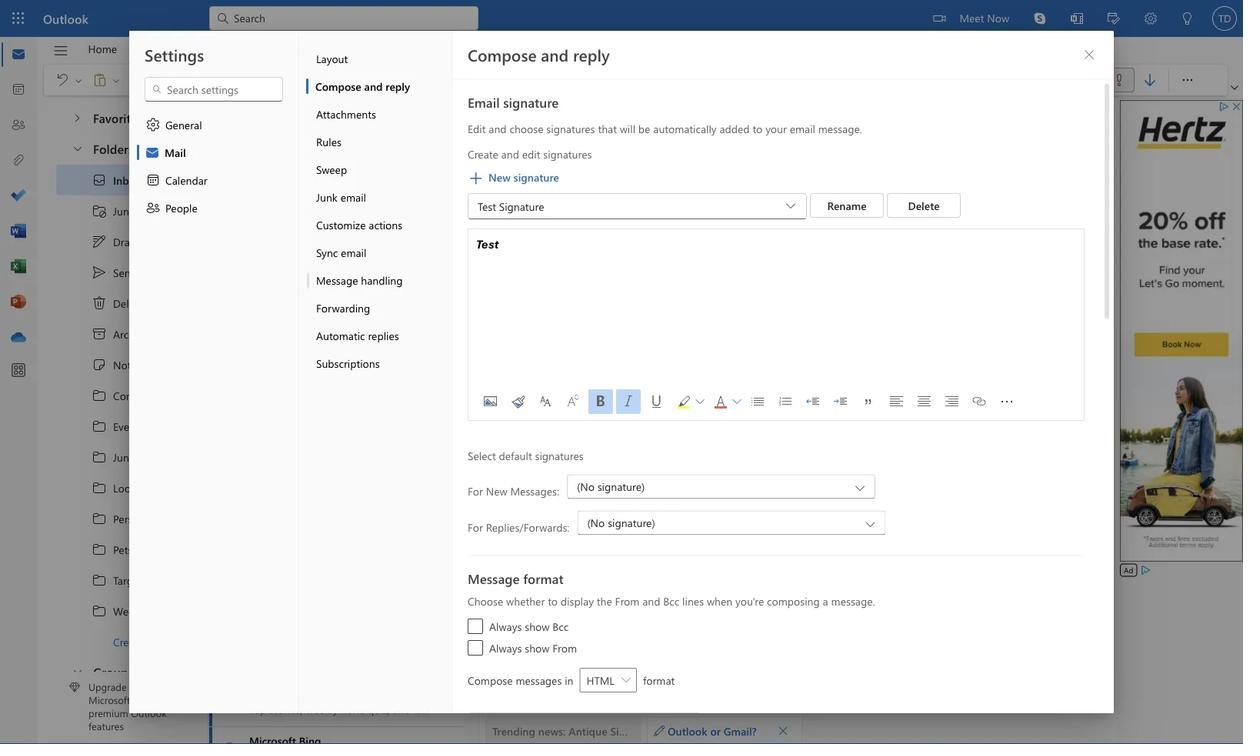 Task type: describe. For each thing, give the bounding box(es) containing it.
rename button
[[811, 193, 885, 218]]

subscriptions button
[[306, 349, 452, 377]]

and inside button
[[365, 79, 383, 93]]

be
[[639, 122, 651, 136]]

to right using
[[603, 250, 614, 265]]

0 vertical spatial format
[[524, 570, 564, 588]]

bing down junk email
[[297, 207, 319, 221]]

sewing
[[397, 222, 431, 236]]

settings heading
[[145, 44, 204, 65]]

 target
[[92, 573, 142, 588]]

0 horizontal spatial font color image
[[709, 390, 734, 415]]

3  tree item from the top
[[56, 442, 180, 473]]

show for bcc
[[525, 619, 550, 634]]

mike@example.com button
[[551, 155, 669, 173]]

 tree item
[[56, 349, 180, 380]]

bold image
[[715, 709, 731, 738]]

with
[[152, 693, 171, 707]]

junk inside 'button'
[[316, 190, 338, 204]]

microsoft for trending news: putin powerless to complain about china… and more
[[249, 547, 295, 561]]

1 prefer from the left
[[569, 250, 601, 265]]

sent
[[113, 265, 134, 280]]

rules button
[[306, 128, 452, 155]]

folder
[[169, 635, 197, 649]]

outlook inside banner
[[43, 10, 88, 27]]

more for microsoft bing trending news: putin powerless to complain about china… and more
[[552, 562, 577, 577]]

html
[[587, 673, 615, 687]]

more apps image
[[11, 363, 26, 379]]

 button
[[803, 68, 834, 92]]

automatic
[[316, 328, 365, 343]]

increase indent image for decrease indent icon in the top of the page
[[643, 72, 674, 88]]

bing for quiz
[[299, 609, 321, 624]]

 tree item
[[56, 319, 180, 349]]

composing
[[768, 594, 820, 608]]

font image
[[533, 390, 558, 414]]

message list section
[[209, 99, 607, 744]]

decrease indent image
[[801, 390, 826, 414]]

 button
[[772, 68, 803, 92]]

groups tree item
[[56, 657, 180, 688]]

to
[[512, 157, 524, 172]]

powerpoint image
[[11, 295, 26, 310]]

handling
[[361, 273, 403, 287]]

numbering image
[[581, 72, 612, 88]]

message handling button
[[306, 266, 452, 294]]

highlight image
[[672, 390, 697, 415]]

 for  target
[[92, 573, 107, 588]]

premium features image
[[69, 682, 80, 693]]

powerless
[[351, 562, 397, 577]]

machine
[[434, 222, 474, 236]]

subscriptions
[[316, 356, 380, 370]]

insert pictures inline image
[[478, 390, 503, 414]]

news: for microsoft bing trending news: should supreme court disqualify trump from… and more
[[295, 409, 323, 423]]

reply inside tab panel
[[574, 44, 610, 65]]

message handling
[[316, 273, 403, 287]]

select default signatures
[[468, 449, 584, 463]]

1 trending from the top
[[249, 222, 291, 236]]

to inside microsoft bing trending news: putin powerless to complain about china… and more
[[400, 562, 410, 577]]

microsoft for nfl fun facts quiz
[[249, 456, 295, 470]]

 for  personal
[[92, 511, 107, 527]]

to inside email signature element
[[753, 122, 763, 136]]

microsoft updates to our terms of use
[[249, 331, 386, 361]]

groups
[[93, 663, 133, 680]]

folk
[[249, 625, 270, 639]]

none button containing 
[[469, 194, 807, 219]]

temu clearance only today - insanely low prices
[[249, 160, 489, 174]]

compose inside message format element
[[468, 673, 513, 688]]

microsoft bing trending news: putin powerless to complain about china… and more
[[249, 547, 577, 577]]

junk email
[[316, 190, 366, 204]]

 button
[[1135, 68, 1166, 92]]

 for  pets
[[92, 542, 107, 557]]

junk inside  junk email
[[113, 204, 135, 218]]

microsoft bing for legendary
[[249, 269, 319, 283]]

compose inside button
[[316, 79, 362, 93]]

general
[[166, 117, 202, 132]]

microsoft bing trending news: desantis disappears, vivek rises and woke… and more
[[249, 672, 596, 701]]

align left image
[[885, 390, 909, 414]]

4  tree item from the top
[[56, 473, 180, 503]]

meet now
[[960, 10, 1010, 25]]

email inside compose and reply tab panel
[[468, 93, 500, 111]]

 button for folders tree item
[[64, 134, 90, 162]]

should
[[326, 409, 360, 423]]

automatic replies
[[316, 328, 399, 343]]

sweep
[[316, 162, 347, 176]]

6  tree item from the top
[[56, 534, 180, 565]]

 tree item
[[56, 226, 180, 257]]

trending for microsoft bing trending news: desantis disappears, vivek rises and woke… and more
[[249, 687, 292, 701]]

test for test
[[477, 237, 504, 252]]

temu
[[249, 160, 276, 174]]

 button
[[741, 68, 772, 92]]

news: up sync
[[294, 222, 320, 236]]

left-rail-appbar navigation
[[3, 37, 34, 356]]

microsoft for folk heroes quiz
[[249, 609, 296, 624]]

 inside compose and reply tab panel
[[1084, 48, 1096, 61]]

compose messages in
[[468, 673, 574, 688]]

decrease indent image
[[612, 72, 643, 88]]

insanely
[[394, 160, 434, 174]]

 for  looney
[[92, 480, 107, 496]]

word image
[[11, 224, 26, 239]]

80
[[154, 173, 166, 187]]

delete
[[909, 198, 940, 212]]

delete button
[[888, 193, 962, 218]]

and inside microsoft bing trending news: putin powerless to complain about china… and more
[[531, 562, 549, 577]]

message. inside message format element
[[832, 594, 876, 608]]

more for microsoft bing trending news: should supreme court disqualify trump from… and more
[[581, 409, 607, 423]]

underline (⌘+u) image
[[644, 390, 669, 414]]

archive
[[113, 327, 148, 341]]

1 tree from the top
[[56, 97, 180, 134]]

personally
[[784, 250, 840, 265]]

2 horizontal spatial it
[[1078, 250, 1085, 265]]

365
[[133, 693, 149, 707]]

june
[[113, 450, 135, 464]]

new for 
[[489, 170, 511, 184]]


[[92, 265, 107, 280]]

Message body, press Alt+F10 to exit text field
[[495, 235, 1092, 449]]

create and edit signatures
[[468, 147, 592, 161]]

email inside email signature element
[[790, 122, 816, 136]]

tree containing 
[[56, 165, 197, 657]]

more for microsoft bing trending news: desantis disappears, vivek rises and woke… and more
[[570, 687, 596, 701]]

message. inside email signature element
[[819, 122, 863, 136]]

always for always show from
[[490, 641, 522, 655]]

outlook inside hey mike, which do you prefer to email with? outlook or gmail? i personally prefer gmail as it is connected to chrome so it makes for using it way easier.
[[680, 250, 722, 265]]

message format element
[[468, 594, 1085, 744]]

excel image
[[11, 259, 26, 275]]

from…
[[525, 409, 557, 423]]

or inside hey mike, which do you prefer to email with? outlook or gmail? i personally prefer gmail as it is connected to chrome so it makes for using it way easier.
[[725, 250, 736, 265]]

create new folder tree item
[[56, 627, 197, 657]]

1 vertical spatial or
[[711, 724, 721, 738]]

 button
[[283, 107, 308, 132]]

email inside hey mike, which do you prefer to email with? outlook or gmail? i personally prefer gmail as it is connected to chrome so it makes for using it way easier.
[[616, 250, 646, 265]]


[[92, 234, 107, 249]]

desantis
[[326, 687, 368, 701]]

compose and reply button
[[306, 72, 452, 100]]

0 vertical spatial signature
[[504, 93, 559, 111]]

email inside junk email 'button'
[[341, 190, 366, 204]]

compose and reply inside button
[[316, 79, 410, 93]]

outlook banner
[[0, 0, 1244, 37]]

2 prefer from the left
[[842, 250, 874, 265]]

microsoft up legendary
[[249, 269, 295, 283]]

9/14/2023
[[389, 223, 431, 236]]

to left chrome at top
[[1006, 250, 1017, 265]]

quiz inside microsoft bing nfl fun facts quiz
[[314, 472, 334, 486]]

for replies/forwards:
[[468, 520, 570, 534]]

gmail? inside hey mike, which do you prefer to email with? outlook or gmail? i personally prefer gmail as it is connected to chrome so it makes for using it way easier.
[[738, 250, 776, 265]]

rules
[[316, 134, 342, 149]]

select
[[468, 449, 496, 463]]

0 vertical spatial compose
[[468, 44, 537, 65]]

for for for new messages:
[[468, 484, 483, 498]]

hey mike, which do you prefer to email with? outlook or gmail? i personally prefer gmail as it is connected to chrome so it makes for using it way easier.
[[495, 235, 1085, 280]]

antique
[[323, 222, 361, 236]]

 inside button
[[784, 198, 799, 213]]

email inside  junk email
[[138, 204, 163, 218]]


[[145, 117, 161, 132]]

to inside microsoft updates to our terms of use
[[293, 347, 303, 361]]

basic text group
[[160, 65, 941, 95]]

test for test signature
[[478, 199, 496, 213]]

signatures for edit
[[544, 147, 592, 161]]

to inside upgrade to microsoft 365 with premium outlook features
[[130, 680, 139, 694]]


[[811, 72, 826, 88]]

bold (⌘+b) image
[[589, 390, 614, 414]]

message for message format
[[468, 570, 520, 588]]

align center image
[[912, 390, 937, 414]]

1  from the left
[[696, 397, 705, 406]]

more formatting options image
[[995, 390, 1020, 414]]

0 horizontal spatial it
[[581, 265, 588, 280]]

legendary monsters quiz
[[249, 284, 369, 299]]

1 vertical spatial format
[[644, 673, 675, 688]]

to do image
[[11, 189, 26, 204]]

home button
[[77, 37, 129, 61]]

 for  events
[[92, 419, 107, 434]]

signatures for choose
[[547, 122, 595, 136]]

in
[[565, 673, 574, 688]]

 tree item
[[56, 196, 180, 226]]

attachments button
[[306, 100, 452, 128]]

Signature text field
[[469, 229, 1085, 383]]

1  tree item from the top
[[56, 380, 180, 411]]

outlook right 
[[668, 724, 708, 738]]

 inside reading pane main content
[[778, 726, 789, 736]]

create new folder
[[113, 635, 197, 649]]

bullets image
[[550, 72, 581, 88]]

of
[[356, 347, 366, 361]]

 tree item
[[56, 165, 180, 196]]

email signature element
[[468, 122, 1085, 535]]

clipboard group
[[47, 65, 153, 95]]

display
[[561, 594, 594, 608]]

message list list box
[[209, 137, 607, 744]]

 button for leftmost font color image
[[732, 390, 743, 414]]

compose and reply tab panel
[[453, 31, 1115, 744]]

new
[[147, 635, 166, 649]]

onedrive image
[[11, 330, 26, 346]]


[[145, 145, 160, 160]]

quote image
[[857, 390, 881, 414]]

actions
[[369, 217, 403, 232]]

microsoft for trending news: desantis disappears, vivek rises and woke… and more
[[249, 672, 296, 686]]

application containing settings
[[0, 0, 1244, 744]]

 for 
[[92, 388, 107, 403]]

home
[[88, 42, 117, 56]]

 button
[[122, 68, 153, 92]]

mike,
[[518, 235, 546, 250]]

 for groups tree item
[[72, 665, 84, 678]]

 for  june 2023
[[92, 450, 107, 465]]

prices
[[460, 160, 489, 174]]

choose
[[468, 594, 504, 608]]

quiz inside microsoft bing folk heroes quiz
[[308, 625, 329, 639]]

1 vertical spatial font color image
[[826, 709, 855, 738]]

to button
[[494, 152, 542, 177]]



Task type: locate. For each thing, give the bounding box(es) containing it.
0 vertical spatial quiz
[[349, 284, 369, 299]]

quiz up the forwarding
[[349, 284, 369, 299]]

bing for facts
[[297, 456, 319, 470]]

1 vertical spatial for
[[468, 520, 483, 534]]

compose and reply heading
[[468, 44, 610, 65]]

new left to
[[489, 170, 511, 184]]

sync email button
[[306, 239, 452, 266]]

news:
[[294, 222, 320, 236], [295, 409, 323, 423], [294, 562, 320, 577], [295, 687, 323, 701]]

 tree item up the june
[[56, 411, 180, 442]]

to left display
[[548, 594, 558, 608]]

create for create new folder
[[113, 635, 144, 649]]

1 vertical spatial message
[[468, 570, 520, 588]]

 right the italic 'image'
[[778, 726, 789, 736]]

 tree item
[[56, 380, 180, 411], [56, 411, 180, 442], [56, 442, 180, 473], [56, 473, 180, 503], [56, 503, 180, 534], [56, 534, 180, 565], [56, 565, 180, 596], [56, 596, 180, 627]]

0 vertical spatial font color image
[[709, 390, 734, 415]]

2 vertical spatial quiz
[[308, 625, 329, 639]]

tags group
[[1105, 65, 1166, 95]]

news: for microsoft bing trending news: putin powerless to complain about china… and more
[[294, 562, 320, 577]]

 inside folders tree item
[[72, 142, 84, 154]]

compose up  button
[[468, 44, 537, 65]]

0 vertical spatial  button
[[1078, 42, 1102, 67]]

4  from the top
[[92, 480, 107, 496]]

show down always show bcc
[[525, 641, 550, 655]]

0 horizontal spatial  button
[[695, 390, 706, 414]]

create
[[468, 147, 499, 161], [113, 635, 144, 649]]

new for for
[[486, 484, 508, 498]]

microsoft inside microsoft bing trending news: putin powerless to complain about china… and more
[[249, 547, 295, 561]]

message inside 'message handling' "button"
[[316, 273, 358, 287]]

it left way
[[581, 265, 588, 280]]

2 tree from the top
[[56, 165, 197, 657]]

email
[[790, 122, 816, 136], [341, 190, 366, 204], [341, 245, 367, 259], [616, 250, 646, 265]]

1  button from the left
[[695, 390, 706, 414]]

1 vertical spatial compose and reply
[[316, 79, 410, 93]]

1 always from the top
[[490, 619, 522, 634]]

 button inside groups tree item
[[64, 657, 90, 686]]

test down 'values'
[[477, 237, 504, 252]]

more inside microsoft bing trending news: putin powerless to complain about china… and more
[[552, 562, 577, 577]]

microsoft up folk
[[249, 609, 296, 624]]

mail image
[[11, 47, 26, 62]]

 up  pets
[[92, 511, 107, 527]]

0 horizontal spatial 
[[696, 397, 705, 406]]

 personal
[[92, 511, 153, 527]]

7  tree item from the top
[[56, 565, 180, 596]]

Search settings search field
[[162, 82, 267, 97]]

news: left desantis
[[295, 687, 323, 701]]

or left the italic 'image'
[[711, 724, 721, 738]]

messages
[[516, 673, 562, 688]]

items right sent
[[137, 265, 163, 280]]

0 vertical spatial tree
[[56, 97, 180, 134]]

 button left tags group
[[1078, 42, 1102, 67]]

always down always show bcc
[[490, 641, 522, 655]]

trending up microsoft bing folk heroes quiz
[[249, 562, 291, 577]]

1 vertical spatial create
[[113, 635, 144, 649]]

8  from the top
[[92, 604, 107, 619]]

0 vertical spatial show
[[525, 619, 550, 634]]

0 vertical spatial or
[[725, 250, 736, 265]]


[[749, 72, 764, 88]]

9/13/2023
[[389, 286, 431, 298]]

settings
[[145, 44, 204, 65]]

0 horizontal spatial prefer
[[569, 250, 601, 265]]

0 vertical spatial increase indent image
[[643, 72, 674, 88]]

sweep button
[[306, 155, 452, 183]]

2 for from the top
[[468, 520, 483, 534]]

6  from the top
[[92, 542, 107, 557]]

0 vertical spatial new
[[489, 170, 511, 184]]

news: left putin
[[294, 562, 320, 577]]

insert link (⌘+k) image
[[968, 390, 992, 414]]

 left target
[[92, 573, 107, 588]]

0 vertical spatial test
[[478, 199, 496, 213]]

2 microsoft bing from the top
[[249, 269, 319, 283]]

draw
[[431, 42, 455, 56]]

2 vertical spatial compose
[[468, 673, 513, 688]]

or left 'i'
[[725, 250, 736, 265]]

items
[[137, 265, 163, 280], [153, 296, 179, 310]]

1 vertical spatial test
[[477, 237, 504, 252]]

trending inside microsoft bing trending news: should supreme court disqualify trump from… and more
[[249, 409, 292, 423]]

microsoft up 'fun'
[[249, 456, 295, 470]]

calendar image
[[11, 82, 26, 98]]

for
[[533, 265, 547, 280]]

signature down edit
[[514, 170, 560, 184]]

Add a subject text field
[[486, 191, 975, 216]]

 tree item down  target
[[56, 596, 180, 627]]

 up include "group"
[[1084, 48, 1096, 61]]

 for basic text group
[[248, 75, 257, 85]]

0 vertical spatial create
[[468, 147, 499, 161]]

microsoft bing down clearance
[[249, 207, 319, 221]]

default
[[499, 449, 532, 463]]


[[321, 72, 336, 88]]

0 horizontal spatial create
[[113, 635, 144, 649]]

options
[[479, 42, 517, 56]]

upgrade
[[89, 680, 127, 694]]

 button inside reading pane main content
[[773, 720, 794, 742]]

signatures left that
[[547, 122, 595, 136]]

bing inside microsoft bing nfl fun facts quiz
[[297, 456, 319, 470]]

is
[[935, 250, 944, 265]]

superscript image
[[910, 72, 941, 88]]

compose down layout at the top of the page
[[316, 79, 362, 93]]

2 show from the top
[[525, 641, 550, 655]]

 button
[[313, 68, 344, 92]]

bing up the heroes
[[299, 609, 321, 624]]

bing for desantis
[[299, 672, 321, 686]]

trending for microsoft bing trending news: should supreme court disqualify trump from… and more
[[249, 409, 292, 423]]

putin
[[323, 562, 348, 577]]

microsoft bing up legendary
[[249, 269, 319, 283]]

2  button from the left
[[732, 390, 743, 414]]

0 vertical spatial message
[[316, 273, 358, 287]]

quiz right the heroes
[[308, 625, 329, 639]]

from right the
[[616, 594, 640, 608]]

files image
[[11, 153, 26, 169]]

email right your
[[790, 122, 816, 136]]

0 vertical spatial microsoft bing
[[249, 207, 319, 221]]

 button
[[344, 68, 375, 92]]

0 horizontal spatial email
[[138, 204, 163, 218]]

message down sync email
[[316, 273, 358, 287]]

 tree item
[[56, 257, 180, 288]]

 wednesday
[[92, 604, 168, 619]]

trending up legendary
[[249, 222, 291, 236]]

 button left bullets (⌘+.) image
[[732, 390, 743, 414]]

when
[[707, 594, 733, 608]]

to left complain
[[400, 562, 410, 577]]

to
[[753, 122, 763, 136], [603, 250, 614, 265], [1006, 250, 1017, 265], [293, 347, 303, 361], [400, 562, 410, 577], [548, 594, 558, 608], [130, 680, 139, 694]]

microsoft inside microsoft bing trending news: desantis disappears, vivek rises and woke… and more
[[249, 672, 296, 686]]

1 vertical spatial from
[[553, 641, 577, 655]]

to inside message format element
[[548, 594, 558, 608]]

junk
[[316, 190, 338, 204], [113, 204, 135, 218]]

show up the always show from
[[525, 619, 550, 634]]

signature down 
[[504, 93, 559, 111]]

draw button
[[419, 37, 467, 61]]

 button inside compose and reply tab panel
[[1078, 42, 1102, 67]]

font size image
[[561, 390, 586, 414]]

0 horizontal spatial message
[[316, 273, 358, 287]]

0 horizontal spatial from
[[553, 641, 577, 655]]

0 horizontal spatial junk
[[113, 204, 135, 218]]

will
[[620, 122, 636, 136]]

formatting options. list box
[[477, 383, 1077, 420]]

quiz right facts
[[314, 472, 334, 486]]

signature
[[504, 93, 559, 111], [514, 170, 560, 184]]

microsoft bing for trending
[[249, 207, 319, 221]]

premium
[[89, 706, 128, 720]]

0 vertical spatial compose and reply
[[468, 44, 610, 65]]

always for always show bcc
[[490, 619, 522, 634]]

1 vertical spatial quiz
[[314, 472, 334, 486]]

 tree item down  looney
[[56, 503, 180, 534]]

 tree item up  target
[[56, 534, 180, 565]]

numbering (⌘+/) image
[[774, 390, 798, 414]]

 left events
[[92, 419, 107, 434]]

message. down  button on the right top of the page
[[819, 122, 863, 136]]

nfl
[[249, 472, 268, 486]]


[[145, 172, 161, 188]]

 looney
[[92, 480, 148, 496]]

2 vertical spatial signatures
[[535, 449, 584, 463]]

0 horizontal spatial reply
[[386, 79, 410, 93]]

microsoft up microsoft bing folk heroes quiz
[[249, 547, 295, 561]]

1 horizontal spatial prefer
[[842, 250, 874, 265]]

0 vertical spatial 
[[1084, 48, 1096, 61]]

more up display
[[552, 562, 577, 577]]

court
[[409, 409, 437, 423]]

bing inside microsoft bing trending news: should supreme court disqualify trump from… and more
[[299, 394, 321, 408]]

 tree item down pets
[[56, 565, 180, 596]]

increase indent image
[[643, 72, 674, 88], [829, 390, 854, 414]]

1 horizontal spatial junk
[[316, 190, 338, 204]]

outlook up  button
[[43, 10, 88, 27]]

set your advertising preferences image
[[1140, 564, 1153, 577]]

trending up microsoft bing nfl fun facts quiz
[[249, 409, 292, 423]]

to left our on the top of page
[[293, 347, 303, 361]]

from up "in"
[[553, 641, 577, 655]]

email signature
[[468, 93, 559, 111]]

test inside signature text box
[[477, 237, 504, 252]]

1 vertical spatial 
[[778, 726, 789, 736]]

test inside button
[[478, 199, 496, 213]]

replies/forwards:
[[486, 520, 570, 534]]

0 horizontal spatial 
[[778, 726, 789, 736]]

more left the italic (⌘+i) icon
[[581, 409, 607, 423]]

1 vertical spatial items
[[153, 296, 179, 310]]

and inside microsoft bing trending news: should supreme court disqualify trump from… and more
[[560, 409, 578, 423]]

email inside sync email button
[[341, 245, 367, 259]]

bing inside microsoft bing trending news: desantis disappears, vivek rises and woke… and more
[[299, 672, 321, 686]]

email up edit
[[468, 93, 500, 111]]

news: inside microsoft bing trending news: should supreme court disqualify trump from… and more
[[295, 409, 323, 423]]

calendar
[[166, 173, 208, 187]]

news: inside microsoft bing trending news: putin powerless to complain about china… and more
[[294, 562, 320, 577]]

1 for from the top
[[468, 484, 483, 498]]

0 vertical spatial signatures
[[547, 122, 595, 136]]

use
[[369, 347, 386, 361]]

 pets
[[92, 542, 133, 557]]

reply inside button
[[386, 79, 410, 93]]

microsoft down the updates
[[249, 394, 296, 408]]

outlook inside upgrade to microsoft 365 with premium outlook features
[[131, 706, 167, 720]]

1 vertical spatial tree
[[56, 165, 197, 657]]

upgrade to microsoft 365 with premium outlook features
[[89, 680, 171, 733]]

0 vertical spatial from
[[616, 594, 640, 608]]

2 trending from the top
[[249, 409, 292, 423]]


[[92, 388, 107, 403], [92, 419, 107, 434], [92, 450, 107, 465], [92, 480, 107, 496], [92, 511, 107, 527], [92, 542, 107, 557], [92, 573, 107, 588], [92, 604, 107, 619]]

 tree item up  personal
[[56, 473, 180, 503]]

items inside ' sent items'
[[137, 265, 163, 280]]

1 horizontal spatial  button
[[732, 390, 743, 414]]

bing down the heroes
[[299, 672, 321, 686]]

0 horizontal spatial increase indent image
[[643, 72, 674, 88]]

bing up the legendary monsters quiz
[[297, 269, 319, 283]]

signature
[[499, 199, 545, 213]]

 button for groups tree item
[[64, 657, 90, 686]]

microsoft
[[249, 207, 295, 221], [249, 269, 295, 283], [249, 331, 296, 346], [249, 394, 296, 408], [249, 456, 295, 470], [249, 547, 295, 561], [249, 609, 296, 624], [249, 672, 296, 686], [89, 693, 130, 707]]

singer
[[364, 222, 394, 236]]

4 trending from the top
[[249, 687, 292, 701]]

0 horizontal spatial or
[[711, 724, 721, 738]]

makes
[[495, 265, 530, 280]]

filter
[[434, 113, 457, 127]]

always down whether
[[490, 619, 522, 634]]

bing inside microsoft bing folk heroes quiz
[[299, 609, 321, 624]]

To text field
[[550, 155, 1045, 176]]

edit
[[468, 122, 486, 136]]


[[248, 75, 257, 85], [296, 75, 306, 85], [72, 142, 84, 154], [784, 198, 799, 213], [72, 665, 84, 678]]

 down  target
[[92, 604, 107, 619]]

1 vertical spatial email
[[138, 204, 163, 218]]

 tree item
[[56, 288, 180, 319]]

Select a conversation checkbox
[[212, 727, 249, 744]]

1 horizontal spatial or
[[725, 250, 736, 265]]

gmail? left underline image
[[724, 724, 757, 738]]

0 horizontal spatial format
[[524, 570, 564, 588]]

1 horizontal spatial  button
[[1078, 42, 1102, 67]]

increase indent image for decrease indent image
[[829, 390, 854, 414]]


[[934, 12, 946, 25]]

1 vertical spatial show
[[525, 641, 550, 655]]

 for folders tree item
[[72, 142, 84, 154]]

None button
[[469, 194, 807, 219]]

trump
[[490, 409, 522, 423]]

notes
[[113, 358, 141, 372]]

items inside  deleted items
[[153, 296, 179, 310]]

new inside  new signature
[[489, 170, 511, 184]]

for down select
[[468, 484, 483, 498]]

terms
[[326, 347, 353, 361]]

bing up facts
[[297, 456, 319, 470]]

Compose message format field
[[580, 668, 637, 694]]

complain
[[413, 562, 458, 577]]

1 vertical spatial new
[[486, 484, 508, 498]]

1 horizontal spatial email
[[468, 93, 500, 111]]

bing for putin
[[297, 547, 319, 561]]

quiz
[[349, 284, 369, 299], [314, 472, 334, 486], [308, 625, 329, 639]]

replies
[[368, 328, 399, 343]]

1 horizontal spatial compose and reply
[[468, 44, 610, 65]]

1 vertical spatial message.
[[832, 594, 876, 608]]

email up customize actions
[[341, 190, 366, 204]]

microsoft inside microsoft bing trending news: should supreme court disqualify trump from… and more
[[249, 394, 296, 408]]

 tree item down  events
[[56, 442, 180, 473]]

microsoft inside microsoft updates to our terms of use
[[249, 331, 296, 346]]

bing down our on the top of page
[[299, 394, 321, 408]]

1 vertical spatial gmail?
[[724, 724, 757, 738]]


[[92, 357, 107, 373]]

you're
[[736, 594, 765, 608]]

 deleted items
[[92, 296, 179, 311]]

dialog
[[0, 0, 1244, 744]]

items for 
[[137, 265, 163, 280]]

microsoft inside microsoft bing nfl fun facts quiz
[[249, 456, 295, 470]]

and inside message format element
[[643, 594, 661, 608]]

wednesday
[[113, 604, 168, 618]]

trending inside microsoft bing trending news: putin powerless to complain about china… and more
[[249, 562, 291, 577]]

1 vertical spatial bcc
[[553, 619, 569, 634]]

tree
[[56, 97, 180, 134], [56, 165, 197, 657]]

email down "antique"
[[341, 245, 367, 259]]

1 show from the top
[[525, 619, 550, 634]]

1 vertical spatial always
[[490, 641, 522, 655]]

0 vertical spatial for
[[468, 484, 483, 498]]

format up 
[[644, 673, 675, 688]]

options button
[[468, 37, 528, 61]]

create left new at the left bottom of page
[[113, 635, 144, 649]]

bing inside microsoft bing trending news: putin powerless to complain about china… and more
[[297, 547, 319, 561]]

values
[[477, 222, 508, 236]]

always show from
[[490, 641, 577, 655]]

1 horizontal spatial create
[[468, 147, 499, 161]]

way
[[590, 265, 611, 280]]

items for 
[[153, 296, 179, 310]]

1 vertical spatial  button
[[773, 720, 794, 742]]

0 vertical spatial message.
[[819, 122, 863, 136]]

1 vertical spatial microsoft bing
[[249, 269, 319, 283]]

people image
[[11, 118, 26, 133]]

1 horizontal spatial increase indent image
[[829, 390, 854, 414]]

lines
[[683, 594, 704, 608]]

0 vertical spatial email
[[468, 93, 500, 111]]

format painter image
[[506, 390, 530, 414]]

test up 'values'
[[478, 199, 496, 213]]

trending up select a conversation option
[[249, 687, 292, 701]]

trending inside microsoft bing trending news: desantis disappears, vivek rises and woke… and more
[[249, 687, 292, 701]]

email
[[468, 93, 500, 111], [138, 204, 163, 218]]


[[288, 112, 303, 127]]

from
[[616, 594, 640, 608], [553, 641, 577, 655]]

create inside tree item
[[113, 635, 144, 649]]

1 microsoft bing from the top
[[249, 207, 319, 221]]

document
[[0, 0, 1244, 744]]

underline image
[[789, 709, 804, 738]]

signatures up messages:
[[535, 449, 584, 463]]

microsoft inside microsoft bing folk heroes quiz
[[249, 609, 296, 624]]

1 horizontal spatial message
[[468, 570, 520, 588]]

microsoft for trending news: should supreme court disqualify trump from… and more
[[249, 394, 296, 408]]

signature inside  new signature
[[514, 170, 560, 184]]

font color image right underline image
[[826, 709, 855, 738]]

application
[[0, 0, 1244, 744]]

outlook right "premium"
[[131, 706, 167, 720]]

tab list containing home
[[76, 37, 529, 61]]

1  from the top
[[92, 388, 107, 403]]

 button for highlight image
[[695, 390, 706, 414]]

0 horizontal spatial compose and reply
[[316, 79, 410, 93]]

 left bullets (⌘+.) image
[[733, 397, 742, 406]]

align right image
[[940, 390, 965, 414]]

reading pane main content
[[480, 96, 1117, 744]]

2 always from the top
[[490, 641, 522, 655]]

do
[[531, 250, 545, 265]]

5  tree item from the top
[[56, 503, 180, 534]]


[[1143, 72, 1159, 88]]

8  tree item from the top
[[56, 596, 180, 627]]

prefer left gmail
[[842, 250, 874, 265]]

 button inside folders tree item
[[64, 134, 90, 162]]

it left "is" on the right
[[926, 250, 933, 265]]

whether
[[507, 594, 545, 608]]

 drafts
[[92, 234, 142, 249]]

more up way
[[579, 222, 604, 236]]

chrome
[[1019, 250, 1060, 265]]

edit and choose signatures that will be automatically added to your email message.
[[468, 122, 863, 136]]

1 vertical spatial compose
[[316, 79, 362, 93]]

microsoft inside upgrade to microsoft 365 with premium outlook features
[[89, 693, 130, 707]]

1 vertical spatial signature
[[514, 170, 560, 184]]

1 horizontal spatial reply
[[574, 44, 610, 65]]

0 horizontal spatial  button
[[773, 720, 794, 742]]

document containing settings
[[0, 0, 1244, 744]]

updates
[[249, 347, 290, 361]]

1 horizontal spatial 
[[733, 397, 742, 406]]

news: for microsoft bing trending news: desantis disappears, vivek rises and woke… and more
[[295, 687, 323, 701]]

microsoft for updates to our terms of use
[[249, 331, 296, 346]]

0 vertical spatial always
[[490, 619, 522, 634]]

dialog containing settings
[[0, 0, 1244, 744]]

2  from the left
[[733, 397, 742, 406]]

include group
[[985, 65, 1098, 95]]

bullets (⌘+.) image
[[746, 390, 771, 414]]

using
[[550, 265, 578, 280]]

it right so
[[1078, 250, 1085, 265]]

gmail? left 'i'
[[738, 250, 776, 265]]

create inside email signature element
[[468, 147, 499, 161]]

bcc left lines
[[664, 594, 680, 608]]

1 vertical spatial signatures
[[544, 147, 592, 161]]

which
[[495, 250, 529, 265]]

 left looney
[[92, 480, 107, 496]]

font color image
[[709, 390, 734, 415], [826, 709, 855, 738]]

junk down sweep
[[316, 190, 338, 204]]

 inside groups tree item
[[72, 665, 84, 678]]

bcc down display
[[553, 619, 569, 634]]

message for message handling
[[316, 273, 358, 287]]

show for from
[[525, 641, 550, 655]]

microsoft down temu
[[249, 207, 295, 221]]

items right deleted
[[153, 296, 179, 310]]

easier.
[[614, 265, 649, 280]]

folders tree item
[[56, 134, 180, 165]]

message. right a
[[832, 594, 876, 608]]

edit
[[522, 147, 541, 161]]

reply up numbering 'icon'
[[574, 44, 610, 65]]

more inside microsoft bing trending news: desantis disappears, vivek rises and woke… and more
[[570, 687, 596, 701]]

to left your
[[753, 122, 763, 136]]

compose and reply inside tab panel
[[468, 44, 610, 65]]

email down 
[[138, 204, 163, 218]]

1 horizontal spatial 
[[1084, 48, 1096, 61]]

 button
[[45, 38, 76, 64]]

signatures right edit
[[544, 147, 592, 161]]

message inside compose and reply tab panel
[[468, 570, 520, 588]]

 button for basic text group
[[246, 69, 259, 91]]

7  from the top
[[92, 573, 107, 588]]

0 vertical spatial reply
[[574, 44, 610, 65]]

3 trending from the top
[[249, 562, 291, 577]]

increase indent image up edit and choose signatures that will be automatically added to your email message.
[[643, 72, 674, 88]]

forwarding
[[316, 301, 370, 315]]

 for  wednesday
[[92, 604, 107, 619]]

microsoft up the updates
[[249, 331, 296, 346]]

0 vertical spatial bcc
[[664, 594, 680, 608]]

1 vertical spatial increase indent image
[[829, 390, 854, 414]]

1 horizontal spatial format
[[644, 673, 675, 688]]

1 vertical spatial reply
[[386, 79, 410, 93]]

message
[[316, 273, 358, 287], [468, 570, 520, 588]]

clearance
[[279, 160, 326, 174]]

2  tree item from the top
[[56, 411, 180, 442]]

 button right underline (⌘+u) image
[[695, 390, 706, 414]]

create up the 
[[468, 147, 499, 161]]

5  from the top
[[92, 511, 107, 527]]

create for create and edit signatures
[[468, 147, 499, 161]]

settings tab list
[[129, 31, 299, 714]]

subscript image
[[879, 72, 910, 88]]

tab list
[[76, 37, 529, 61]]

 down the 
[[92, 388, 107, 403]]

0 vertical spatial items
[[137, 265, 163, 280]]


[[130, 72, 145, 88]]

more inside microsoft bing trending news: should supreme court disqualify trump from… and more
[[581, 409, 607, 423]]

italic (⌘+i) image
[[617, 390, 641, 414]]

 left pets
[[92, 542, 107, 557]]

1 horizontal spatial it
[[926, 250, 933, 265]]

trending for microsoft bing trending news: putin powerless to complain about china… and more
[[249, 562, 291, 577]]

1 horizontal spatial from
[[616, 594, 640, 608]]

for for for replies/forwards:
[[468, 520, 483, 534]]

1 horizontal spatial font color image
[[826, 709, 855, 738]]

0 vertical spatial gmail?
[[738, 250, 776, 265]]

2  from the top
[[92, 419, 107, 434]]

italic image
[[752, 709, 767, 738]]

0 horizontal spatial bcc
[[553, 619, 569, 634]]

1 horizontal spatial bcc
[[664, 594, 680, 608]]

3  from the top
[[92, 450, 107, 465]]

bing for should
[[299, 394, 321, 408]]

news: inside microsoft bing trending news: desantis disappears, vivek rises and woke… and more
[[295, 687, 323, 701]]



Task type: vqa. For each thing, say whether or not it's contained in the screenshot.


